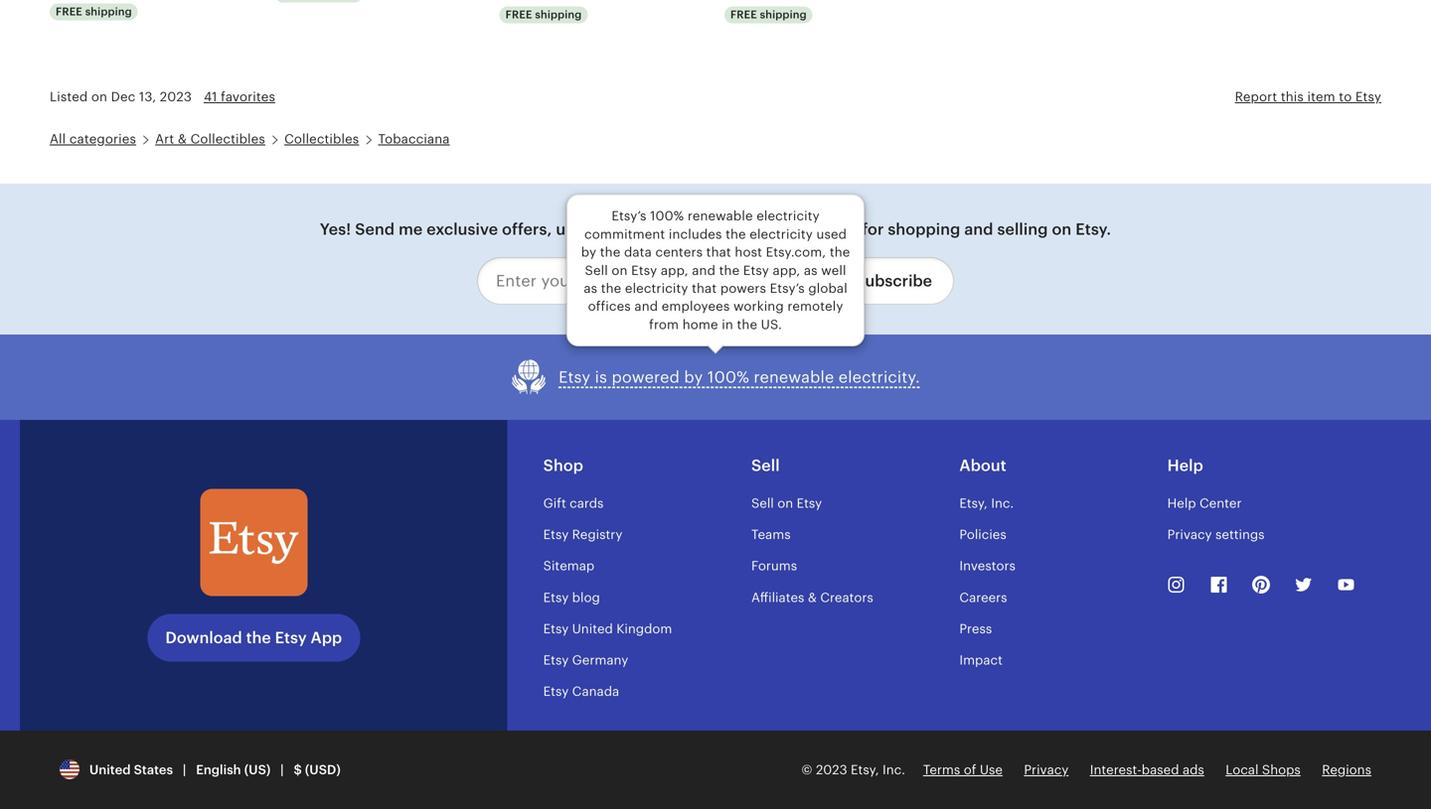 Task type: locate. For each thing, give the bounding box(es) containing it.
1 horizontal spatial free shipping
[[506, 8, 582, 21]]

united
[[572, 622, 613, 637], [89, 763, 131, 778]]

in
[[722, 317, 733, 332]]

| left the $
[[280, 763, 284, 778]]

& left creators at right
[[808, 591, 817, 606]]

app, down centers
[[661, 263, 688, 278]]

blog
[[572, 591, 600, 606]]

0 vertical spatial sell
[[585, 263, 608, 278]]

1 vertical spatial etsy's
[[770, 281, 805, 296]]

app, down "etsy.com,"
[[773, 263, 800, 278]]

renewable up includes
[[688, 209, 753, 224]]

privacy right use
[[1024, 763, 1069, 778]]

united right us image
[[89, 763, 131, 778]]

regions
[[1322, 763, 1371, 778]]

1 horizontal spatial as
[[804, 263, 818, 278]]

free
[[56, 6, 82, 18], [506, 8, 532, 21], [730, 8, 757, 21]]

help up the 'help center'
[[1167, 457, 1203, 475]]

united down blog
[[572, 622, 613, 637]]

0 vertical spatial united
[[572, 622, 613, 637]]

1 horizontal spatial collectibles
[[284, 132, 359, 146]]

1 horizontal spatial shipping
[[535, 8, 582, 21]]

2 collectibles from the left
[[284, 132, 359, 146]]

report
[[1235, 90, 1277, 104]]

by right powered
[[684, 369, 703, 386]]

1 help from the top
[[1167, 457, 1203, 475]]

1 vertical spatial 2023
[[816, 763, 847, 778]]

etsy down data
[[631, 263, 657, 278]]

0 horizontal spatial privacy
[[1024, 763, 1069, 778]]

help
[[1167, 457, 1203, 475], [1167, 496, 1196, 511]]

etsy united kingdom
[[543, 622, 672, 637]]

0 horizontal spatial |
[[183, 763, 186, 778]]

sell up offices
[[585, 263, 608, 278]]

etsy's up commitment
[[612, 209, 646, 224]]

1 horizontal spatial app,
[[773, 263, 800, 278]]

policies
[[959, 528, 1007, 543]]

etsy, up policies link on the right of page
[[959, 496, 988, 511]]

0 vertical spatial that
[[706, 245, 731, 260]]

as left well on the top right of the page
[[804, 263, 818, 278]]

renewable down us.
[[754, 369, 834, 386]]

renewable inside etsy's 100% renewable electricity commitment includes the electricity used by the data centers that host etsy.com, the sell on etsy app, and the etsy app, as well as the electricity that powers etsy's global offices and employees working remotely from home in the us.
[[688, 209, 753, 224]]

collectibles down the 41 favorites link
[[190, 132, 265, 146]]

etsy.com,
[[766, 245, 826, 260]]

download the etsy app
[[165, 630, 342, 648]]

0 horizontal spatial app,
[[661, 263, 688, 278]]

0 horizontal spatial as
[[584, 281, 597, 296]]

2 horizontal spatial free shipping
[[730, 8, 807, 21]]

0 horizontal spatial &
[[178, 132, 187, 146]]

subscribe button
[[840, 257, 954, 305]]

1 app, from the left
[[661, 263, 688, 278]]

collectibles
[[190, 132, 265, 146], [284, 132, 359, 146]]

0 vertical spatial etsy's
[[612, 209, 646, 224]]

1 vertical spatial inc.
[[882, 763, 905, 778]]

shopping
[[888, 221, 960, 239]]

1 vertical spatial that
[[692, 281, 717, 296]]

privacy settings link
[[1167, 528, 1265, 543]]

etsy, right ©
[[851, 763, 879, 778]]

Enter your email field
[[477, 257, 840, 305]]

electricity
[[756, 209, 820, 224], [750, 227, 813, 242], [625, 281, 688, 296]]

by down unique
[[581, 245, 596, 260]]

1 horizontal spatial by
[[684, 369, 703, 386]]

etsy's up remotely
[[770, 281, 805, 296]]

0 vertical spatial by
[[581, 245, 596, 260]]

0 horizontal spatial united
[[89, 763, 131, 778]]

1 vertical spatial help
[[1167, 496, 1196, 511]]

100% up includes
[[650, 209, 684, 224]]

0 horizontal spatial free shipping
[[56, 6, 132, 18]]

0 vertical spatial renewable
[[688, 209, 753, 224]]

gift
[[543, 496, 566, 511]]

2023 right ©
[[816, 763, 847, 778]]

and up centers
[[694, 221, 723, 239]]

0 horizontal spatial etsy's
[[612, 209, 646, 224]]

item
[[1307, 90, 1335, 104]]

2023 right 13,
[[160, 90, 192, 104]]

0 horizontal spatial 100%
[[650, 209, 684, 224]]

1 vertical spatial as
[[584, 281, 597, 296]]

|
[[183, 763, 186, 778], [280, 763, 284, 778]]

that down yes! send me exclusive offers, unique gift ideas, and personalized tips for shopping and selling on etsy. at the top
[[706, 245, 731, 260]]

sell up teams
[[751, 496, 774, 511]]

etsy right to
[[1355, 90, 1381, 104]]

the up powers
[[719, 263, 740, 278]]

states
[[134, 763, 173, 778]]

0 horizontal spatial inc.
[[882, 763, 905, 778]]

1 horizontal spatial inc.
[[991, 496, 1014, 511]]

0 vertical spatial privacy
[[1167, 528, 1212, 543]]

1 vertical spatial renewable
[[754, 369, 834, 386]]

1 horizontal spatial |
[[280, 763, 284, 778]]

1 | from the left
[[183, 763, 186, 778]]

working
[[733, 299, 784, 314]]

terms of use link
[[923, 763, 1003, 778]]

1 horizontal spatial &
[[808, 591, 817, 606]]

app,
[[661, 263, 688, 278], [773, 263, 800, 278]]

by inside etsy's 100% renewable electricity commitment includes the electricity used by the data centers that host etsy.com, the sell on etsy app, and the etsy app, as well as the electricity that powers etsy's global offices and employees working remotely from home in the us.
[[581, 245, 596, 260]]

on left dec
[[91, 90, 107, 104]]

interest-based ads link
[[1090, 763, 1204, 778]]

2023
[[160, 90, 192, 104], [816, 763, 847, 778]]

1 vertical spatial 100%
[[707, 369, 749, 386]]

0 vertical spatial etsy,
[[959, 496, 988, 511]]

& right art
[[178, 132, 187, 146]]

©
[[801, 763, 812, 778]]

1 vertical spatial privacy
[[1024, 763, 1069, 778]]

0 horizontal spatial by
[[581, 245, 596, 260]]

13,
[[139, 90, 156, 104]]

of
[[964, 763, 976, 778]]

report this item to etsy link
[[1235, 90, 1381, 104]]

collectibles up yes!
[[284, 132, 359, 146]]

privacy
[[1167, 528, 1212, 543], [1024, 763, 1069, 778]]

center
[[1200, 496, 1242, 511]]

&
[[178, 132, 187, 146], [808, 591, 817, 606]]

help for help center
[[1167, 496, 1196, 511]]

press link
[[959, 622, 992, 637]]

on up teams
[[777, 496, 793, 511]]

1 vertical spatial &
[[808, 591, 817, 606]]

download
[[165, 630, 242, 648]]

english
[[196, 763, 241, 778]]

0 horizontal spatial collectibles
[[190, 132, 265, 146]]

0 vertical spatial as
[[804, 263, 818, 278]]

help for help
[[1167, 457, 1203, 475]]

2 vertical spatial sell
[[751, 496, 774, 511]]

etsy is powered by 100% renewable electricity. button
[[511, 359, 920, 397]]

sell up sell on etsy
[[751, 457, 780, 475]]

1 vertical spatial etsy,
[[851, 763, 879, 778]]

(us)
[[244, 763, 271, 778]]

etsy left is
[[559, 369, 591, 386]]

0 vertical spatial 100%
[[650, 209, 684, 224]]

1 horizontal spatial etsy's
[[770, 281, 805, 296]]

100% down 'in'
[[707, 369, 749, 386]]

favorites
[[221, 90, 275, 104]]

etsy,
[[959, 496, 988, 511], [851, 763, 879, 778]]

this
[[1281, 90, 1304, 104]]

on down data
[[612, 263, 628, 278]]

0 vertical spatial inc.
[[991, 496, 1014, 511]]

1 horizontal spatial privacy
[[1167, 528, 1212, 543]]

used
[[816, 227, 847, 242]]

1 vertical spatial united
[[89, 763, 131, 778]]

collectibles link
[[284, 132, 359, 146]]

2 | from the left
[[280, 763, 284, 778]]

sitemap link
[[543, 559, 594, 574]]

inc. left terms
[[882, 763, 905, 778]]

etsy, inc. link
[[959, 496, 1014, 511]]

2 app, from the left
[[773, 263, 800, 278]]

offices
[[588, 299, 631, 314]]

help left "center"
[[1167, 496, 1196, 511]]

inc. up policies link on the right of page
[[991, 496, 1014, 511]]

1 vertical spatial sell
[[751, 457, 780, 475]]

1 horizontal spatial renewable
[[754, 369, 834, 386]]

exclusive
[[427, 221, 498, 239]]

0 horizontal spatial 2023
[[160, 90, 192, 104]]

0 vertical spatial electricity
[[756, 209, 820, 224]]

etsy canada link
[[543, 685, 619, 700]]

sell for sell on etsy
[[751, 496, 774, 511]]

1 horizontal spatial 100%
[[707, 369, 749, 386]]

privacy down the 'help center'
[[1167, 528, 1212, 543]]

local shops
[[1226, 763, 1301, 778]]

etsy germany
[[543, 653, 628, 668]]

1 vertical spatial by
[[684, 369, 703, 386]]

data
[[624, 245, 652, 260]]

local shops link
[[1226, 763, 1301, 778]]

etsy's 100% renewable electricity commitment includes the electricity used by the data centers that host etsy.com, the sell on etsy app, and the etsy app, as well as the electricity that powers etsy's global offices and employees working remotely from home in the us. tooltip
[[567, 194, 865, 352]]

2 help from the top
[[1167, 496, 1196, 511]]

etsy, inc.
[[959, 496, 1014, 511]]

2 vertical spatial electricity
[[625, 281, 688, 296]]

1 horizontal spatial free
[[506, 8, 532, 21]]

etsy registry link
[[543, 528, 623, 543]]

use
[[980, 763, 1003, 778]]

0 horizontal spatial renewable
[[688, 209, 753, 224]]

ads
[[1183, 763, 1204, 778]]

0 vertical spatial &
[[178, 132, 187, 146]]

on inside etsy's 100% renewable electricity commitment includes the electricity used by the data centers that host etsy.com, the sell on etsy app, and the etsy app, as well as the electricity that powers etsy's global offices and employees working remotely from home in the us.
[[612, 263, 628, 278]]

interest-
[[1090, 763, 1142, 778]]

based
[[1142, 763, 1179, 778]]

etsy inside button
[[559, 369, 591, 386]]

1 collectibles from the left
[[190, 132, 265, 146]]

shipping
[[85, 6, 132, 18], [535, 8, 582, 21], [760, 8, 807, 21]]

sell for sell
[[751, 457, 780, 475]]

me
[[399, 221, 423, 239]]

us.
[[761, 317, 782, 332]]

inc.
[[991, 496, 1014, 511], [882, 763, 905, 778]]

that
[[706, 245, 731, 260], [692, 281, 717, 296]]

2 horizontal spatial free
[[730, 8, 757, 21]]

by inside button
[[684, 369, 703, 386]]

subscribe
[[855, 272, 932, 290]]

yes! send me exclusive offers, unique gift ideas, and personalized tips for shopping and selling on etsy.
[[320, 221, 1111, 239]]

home
[[682, 317, 718, 332]]

all
[[50, 132, 66, 146]]

that up the employees
[[692, 281, 717, 296]]

as up offices
[[584, 281, 597, 296]]

is
[[595, 369, 607, 386]]

sell inside etsy's 100% renewable electricity commitment includes the electricity used by the data centers that host etsy.com, the sell on etsy app, and the etsy app, as well as the electricity that powers etsy's global offices and employees working remotely from home in the us.
[[585, 263, 608, 278]]

about
[[959, 457, 1007, 475]]

0 vertical spatial help
[[1167, 457, 1203, 475]]

sell
[[585, 263, 608, 278], [751, 457, 780, 475], [751, 496, 774, 511]]

| right states
[[183, 763, 186, 778]]

listed
[[50, 90, 88, 104]]

affiliates & creators link
[[751, 591, 873, 606]]



Task type: describe. For each thing, give the bounding box(es) containing it.
terms of use
[[923, 763, 1003, 778]]

the right 'in'
[[737, 317, 757, 332]]

tobacciana link
[[378, 132, 450, 146]]

& for art
[[178, 132, 187, 146]]

shops
[[1262, 763, 1301, 778]]

canada
[[572, 685, 619, 700]]

for
[[862, 221, 884, 239]]

help center link
[[1167, 496, 1242, 511]]

100% inside 'etsy is powered by 100% renewable electricity.' button
[[707, 369, 749, 386]]

powers
[[720, 281, 766, 296]]

1 horizontal spatial etsy,
[[959, 496, 988, 511]]

the down commitment
[[600, 245, 621, 260]]

regions button
[[1322, 762, 1371, 780]]

on left etsy.
[[1052, 221, 1072, 239]]

employees
[[662, 299, 730, 314]]

etsy down etsy blog
[[543, 622, 569, 637]]

41
[[204, 90, 217, 104]]

0 horizontal spatial etsy,
[[851, 763, 879, 778]]

app
[[311, 630, 342, 648]]

teams
[[751, 528, 791, 543]]

creators
[[820, 591, 873, 606]]

the up host
[[726, 227, 746, 242]]

etsy down gift
[[543, 528, 569, 543]]

gift
[[613, 221, 640, 239]]

2 horizontal spatial shipping
[[760, 8, 807, 21]]

1 horizontal spatial united
[[572, 622, 613, 637]]

careers
[[959, 591, 1007, 606]]

all categories link
[[50, 132, 136, 146]]

cards
[[570, 496, 604, 511]]

& for affiliates
[[808, 591, 817, 606]]

renewable inside button
[[754, 369, 834, 386]]

help center
[[1167, 496, 1242, 511]]

offers,
[[502, 221, 552, 239]]

etsy blog link
[[543, 591, 600, 606]]

etsy left canada
[[543, 685, 569, 700]]

41 favorites
[[204, 90, 275, 104]]

(usd)
[[305, 763, 341, 778]]

© 2023 etsy, inc.
[[801, 763, 905, 778]]

0 vertical spatial 2023
[[160, 90, 192, 104]]

global
[[808, 281, 848, 296]]

affiliates & creators
[[751, 591, 873, 606]]

send
[[355, 221, 395, 239]]

privacy for privacy settings
[[1167, 528, 1212, 543]]

forums link
[[751, 559, 797, 574]]

commitment
[[584, 227, 665, 242]]

to
[[1339, 90, 1352, 104]]

etsy up the forums
[[797, 496, 822, 511]]

all categories
[[50, 132, 136, 146]]

and left selling
[[964, 221, 993, 239]]

united states   |   english (us)   |   $ (usd)
[[83, 763, 341, 778]]

listed on dec 13, 2023
[[50, 90, 192, 104]]

electricity.
[[839, 369, 920, 386]]

41 favorites link
[[204, 90, 275, 104]]

etsy germany link
[[543, 653, 628, 668]]

terms
[[923, 763, 960, 778]]

etsy left blog
[[543, 591, 569, 606]]

us image
[[60, 760, 80, 780]]

download the etsy app link
[[147, 615, 360, 662]]

kingdom
[[616, 622, 672, 637]]

the up offices
[[601, 281, 621, 296]]

yes!
[[320, 221, 351, 239]]

art
[[155, 132, 174, 146]]

forums
[[751, 559, 797, 574]]

and up the from
[[634, 299, 658, 314]]

policies link
[[959, 528, 1007, 543]]

from
[[649, 317, 679, 332]]

selling
[[997, 221, 1048, 239]]

the right download
[[246, 630, 271, 648]]

etsy up etsy canada
[[543, 653, 569, 668]]

investors link
[[959, 559, 1016, 574]]

impact
[[959, 653, 1003, 668]]

art & collectibles
[[155, 132, 265, 146]]

centers
[[655, 245, 703, 260]]

includes
[[669, 227, 722, 242]]

100% inside etsy's 100% renewable electricity commitment includes the electricity used by the data centers that host etsy.com, the sell on etsy app, and the etsy app, as well as the electricity that powers etsy's global offices and employees working remotely from home in the us.
[[650, 209, 684, 224]]

impact link
[[959, 653, 1003, 668]]

1 horizontal spatial 2023
[[816, 763, 847, 778]]

art & collectibles link
[[155, 132, 265, 146]]

sitemap
[[543, 559, 594, 574]]

tobacciana
[[378, 132, 450, 146]]

personalized
[[726, 221, 826, 239]]

1 vertical spatial electricity
[[750, 227, 813, 242]]

0 horizontal spatial shipping
[[85, 6, 132, 18]]

the up well on the top right of the page
[[830, 245, 850, 260]]

well
[[821, 263, 846, 278]]

etsy registry
[[543, 528, 623, 543]]

gift cards
[[543, 496, 604, 511]]

$
[[294, 763, 302, 778]]

ideas,
[[644, 221, 690, 239]]

careers link
[[959, 591, 1007, 606]]

investors
[[959, 559, 1016, 574]]

etsy down host
[[743, 263, 769, 278]]

0 horizontal spatial free
[[56, 6, 82, 18]]

etsy united kingdom link
[[543, 622, 672, 637]]

interest-based ads
[[1090, 763, 1204, 778]]

privacy settings
[[1167, 528, 1265, 543]]

and down centers
[[692, 263, 716, 278]]

unique
[[556, 221, 609, 239]]

categories
[[69, 132, 136, 146]]

privacy for privacy link
[[1024, 763, 1069, 778]]

etsy left app
[[275, 630, 307, 648]]

settings
[[1215, 528, 1265, 543]]

germany
[[572, 653, 628, 668]]



Task type: vqa. For each thing, say whether or not it's contained in the screenshot.
Etsy United Kingdom
yes



